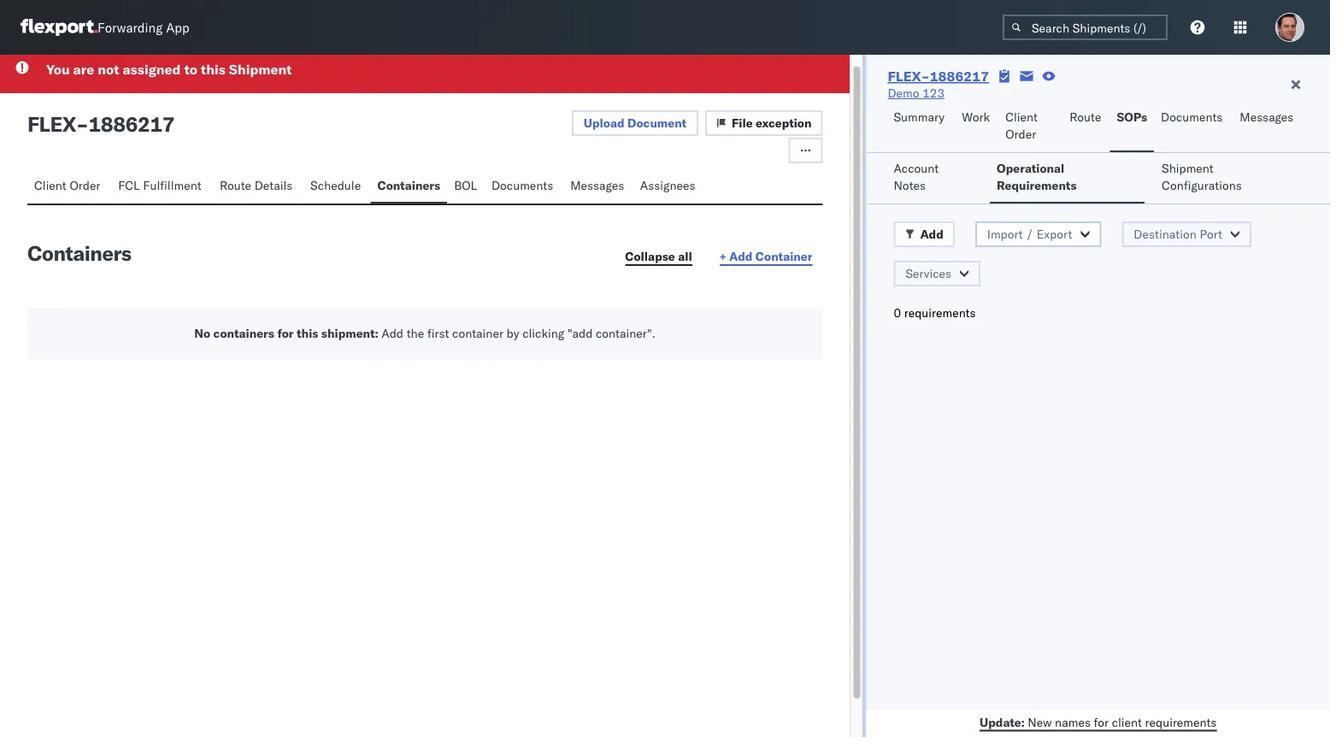 Task type: locate. For each thing, give the bounding box(es) containing it.
1 vertical spatial documents
[[492, 177, 554, 192]]

route button
[[1063, 102, 1111, 152]]

add up services
[[921, 227, 944, 242]]

containers down "fcl"
[[27, 240, 131, 266]]

assigned
[[123, 60, 181, 77]]

0 horizontal spatial documents button
[[485, 170, 564, 203]]

1 horizontal spatial containers
[[378, 177, 441, 192]]

fcl fulfillment button
[[111, 170, 213, 203]]

sops button
[[1111, 102, 1155, 152]]

0 vertical spatial route
[[1070, 109, 1102, 124]]

for right containers
[[277, 325, 294, 340]]

demo
[[888, 86, 920, 101]]

forwarding app link
[[21, 19, 190, 36]]

names
[[1056, 715, 1091, 730]]

1 vertical spatial client
[[34, 177, 67, 192]]

client order up the operational
[[1006, 109, 1038, 142]]

1 horizontal spatial add
[[730, 248, 753, 263]]

1886217 down assigned
[[88, 111, 175, 136]]

forwarding
[[98, 19, 163, 35]]

1 horizontal spatial route
[[1070, 109, 1102, 124]]

documents right sops
[[1162, 109, 1224, 124]]

1 vertical spatial 1886217
[[88, 111, 175, 136]]

this right to
[[201, 60, 226, 77]]

flexport. image
[[21, 19, 98, 36]]

containers button
[[371, 170, 447, 203]]

1 vertical spatial this
[[297, 325, 319, 340]]

1 horizontal spatial client order
[[1006, 109, 1038, 142]]

document
[[628, 115, 687, 130]]

messages down upload at the top left of page
[[571, 177, 625, 192]]

containers
[[378, 177, 441, 192], [27, 240, 131, 266]]

0 vertical spatial order
[[1006, 127, 1037, 142]]

2 horizontal spatial add
[[921, 227, 944, 242]]

documents button right bol
[[485, 170, 564, 203]]

1 vertical spatial messages
[[571, 177, 625, 192]]

add right +
[[730, 248, 753, 263]]

the
[[407, 325, 425, 340]]

0 vertical spatial client order button
[[999, 102, 1063, 152]]

documents right bol button
[[492, 177, 554, 192]]

0 horizontal spatial messages button
[[564, 170, 634, 203]]

order
[[1006, 127, 1037, 142], [70, 177, 100, 192]]

1 horizontal spatial shipment
[[1163, 161, 1214, 176]]

0 horizontal spatial order
[[70, 177, 100, 192]]

shipment:
[[321, 325, 379, 340]]

collapse all button
[[615, 244, 703, 269]]

import / export
[[988, 227, 1073, 242]]

0 horizontal spatial documents
[[492, 177, 554, 192]]

flex
[[27, 111, 76, 136]]

0 vertical spatial messages button
[[1234, 102, 1304, 152]]

requirements down services button
[[905, 305, 976, 320]]

1 horizontal spatial requirements
[[1146, 715, 1218, 730]]

containers left bol
[[378, 177, 441, 192]]

shipment configurations
[[1163, 161, 1243, 193]]

0 horizontal spatial containers
[[27, 240, 131, 266]]

requirements
[[905, 305, 976, 320], [1146, 715, 1218, 730]]

0 horizontal spatial for
[[277, 325, 294, 340]]

0 horizontal spatial 1886217
[[88, 111, 175, 136]]

collapse
[[626, 248, 676, 263]]

fulfillment
[[143, 177, 202, 192]]

1 vertical spatial route
[[220, 177, 252, 192]]

bol
[[454, 177, 477, 192]]

1 vertical spatial containers
[[27, 240, 131, 266]]

1 vertical spatial client order
[[34, 177, 100, 192]]

operational requirements button
[[991, 153, 1145, 204]]

1 horizontal spatial messages
[[1241, 109, 1294, 124]]

order up the operational
[[1006, 127, 1037, 142]]

shipment up configurations
[[1163, 161, 1214, 176]]

messages button up shipment configurations button
[[1234, 102, 1304, 152]]

no containers for this shipment: add the first container by clicking "add container".
[[194, 325, 656, 340]]

1 horizontal spatial 1886217
[[930, 68, 990, 85]]

0 horizontal spatial route
[[220, 177, 252, 192]]

messages up shipment configurations button
[[1241, 109, 1294, 124]]

client right the work
[[1006, 109, 1038, 124]]

services
[[906, 266, 952, 281]]

1886217 up 123
[[930, 68, 990, 85]]

assignees
[[641, 177, 696, 192]]

0 horizontal spatial this
[[201, 60, 226, 77]]

client
[[1006, 109, 1038, 124], [34, 177, 67, 192]]

1 vertical spatial add
[[730, 248, 753, 263]]

flex-
[[888, 68, 930, 85]]

requirements right client
[[1146, 715, 1218, 730]]

0 vertical spatial 1886217
[[930, 68, 990, 85]]

client order button up the operational
[[999, 102, 1063, 152]]

messages
[[1241, 109, 1294, 124], [571, 177, 625, 192]]

documents
[[1162, 109, 1224, 124], [492, 177, 554, 192]]

route left sops
[[1070, 109, 1102, 124]]

order left "fcl"
[[70, 177, 100, 192]]

1 horizontal spatial documents
[[1162, 109, 1224, 124]]

1 vertical spatial for
[[1095, 715, 1109, 730]]

0 vertical spatial client
[[1006, 109, 1038, 124]]

1 vertical spatial messages button
[[564, 170, 634, 203]]

notes
[[894, 178, 926, 193]]

exception
[[756, 115, 812, 130]]

shipment right to
[[229, 60, 292, 77]]

client order left "fcl"
[[34, 177, 100, 192]]

0 horizontal spatial add
[[382, 325, 404, 340]]

1 horizontal spatial client order button
[[999, 102, 1063, 152]]

forwarding app
[[98, 19, 190, 35]]

schedule button
[[304, 170, 371, 203]]

fcl
[[118, 177, 140, 192]]

messages button
[[1234, 102, 1304, 152], [564, 170, 634, 203]]

operational requirements
[[997, 161, 1077, 193]]

update:
[[980, 715, 1025, 730]]

client
[[1113, 715, 1143, 730]]

route
[[1070, 109, 1102, 124], [220, 177, 252, 192]]

+ add container button
[[710, 244, 823, 269]]

route left details
[[220, 177, 252, 192]]

0 vertical spatial add
[[921, 227, 944, 242]]

0 vertical spatial documents button
[[1155, 102, 1234, 152]]

this
[[201, 60, 226, 77], [297, 325, 319, 340]]

1 horizontal spatial for
[[1095, 715, 1109, 730]]

file exception button
[[706, 110, 823, 136], [706, 110, 823, 136]]

1886217
[[930, 68, 990, 85], [88, 111, 175, 136]]

0 horizontal spatial requirements
[[905, 305, 976, 320]]

0 horizontal spatial client order button
[[27, 170, 111, 203]]

0 horizontal spatial client
[[34, 177, 67, 192]]

1 horizontal spatial this
[[297, 325, 319, 340]]

route for route
[[1070, 109, 1102, 124]]

client down flex
[[34, 177, 67, 192]]

this left the "shipment:"
[[297, 325, 319, 340]]

for left client
[[1095, 715, 1109, 730]]

1 horizontal spatial client
[[1006, 109, 1038, 124]]

to
[[184, 60, 198, 77]]

documents button
[[1155, 102, 1234, 152], [485, 170, 564, 203]]

collapse all
[[626, 248, 693, 263]]

add left 'the'
[[382, 325, 404, 340]]

messages button down upload at the top left of page
[[564, 170, 634, 203]]

all
[[678, 248, 693, 263]]

containers inside button
[[378, 177, 441, 192]]

add button
[[894, 222, 955, 247]]

add
[[921, 227, 944, 242], [730, 248, 753, 263], [382, 325, 404, 340]]

shipment configurations button
[[1156, 153, 1304, 204]]

0 vertical spatial this
[[201, 60, 226, 77]]

0 horizontal spatial client order
[[34, 177, 100, 192]]

0 horizontal spatial shipment
[[229, 60, 292, 77]]

import / export button
[[976, 222, 1102, 247]]

client order button left "fcl"
[[27, 170, 111, 203]]

documents button up shipment configurations
[[1155, 102, 1234, 152]]

1 vertical spatial shipment
[[1163, 161, 1214, 176]]

0 vertical spatial containers
[[378, 177, 441, 192]]

0 vertical spatial documents
[[1162, 109, 1224, 124]]

0 vertical spatial client order
[[1006, 109, 1038, 142]]

client order button
[[999, 102, 1063, 152], [27, 170, 111, 203]]

for
[[277, 325, 294, 340], [1095, 715, 1109, 730]]

assignees button
[[634, 170, 706, 203]]

1 vertical spatial client order button
[[27, 170, 111, 203]]



Task type: describe. For each thing, give the bounding box(es) containing it.
container
[[453, 325, 504, 340]]

by
[[507, 325, 520, 340]]

operational
[[997, 161, 1065, 176]]

sops
[[1118, 109, 1148, 124]]

export
[[1037, 227, 1073, 242]]

0 vertical spatial for
[[277, 325, 294, 340]]

upload document
[[584, 115, 687, 130]]

container
[[756, 248, 813, 263]]

0 horizontal spatial messages
[[571, 177, 625, 192]]

Search Shipments (/) text field
[[1003, 15, 1168, 40]]

2 vertical spatial add
[[382, 325, 404, 340]]

update: new names for client requirements
[[980, 715, 1218, 730]]

account
[[894, 161, 939, 176]]

work button
[[956, 102, 999, 152]]

port
[[1201, 227, 1223, 242]]

route details button
[[213, 170, 304, 203]]

1 vertical spatial documents button
[[485, 170, 564, 203]]

destination
[[1135, 227, 1197, 242]]

containers
[[213, 325, 275, 340]]

not
[[98, 60, 119, 77]]

1 horizontal spatial order
[[1006, 127, 1037, 142]]

configurations
[[1163, 178, 1243, 193]]

0 vertical spatial messages
[[1241, 109, 1294, 124]]

flex-1886217
[[888, 68, 990, 85]]

details
[[255, 177, 293, 192]]

schedule
[[311, 177, 361, 192]]

-
[[76, 111, 88, 136]]

route details
[[220, 177, 293, 192]]

you
[[46, 60, 70, 77]]

summary button
[[887, 102, 956, 152]]

"add
[[568, 325, 593, 340]]

0
[[894, 305, 902, 320]]

upload document button
[[572, 110, 699, 136]]

account notes
[[894, 161, 939, 193]]

route for route details
[[220, 177, 252, 192]]

+
[[720, 248, 727, 263]]

bol button
[[447, 170, 485, 203]]

0 vertical spatial requirements
[[905, 305, 976, 320]]

upload
[[584, 115, 625, 130]]

flex - 1886217
[[27, 111, 175, 136]]

clicking
[[523, 325, 565, 340]]

import
[[988, 227, 1024, 242]]

+ add container
[[720, 248, 813, 263]]

shipment inside shipment configurations
[[1163, 161, 1214, 176]]

account notes button
[[887, 153, 980, 204]]

services button
[[894, 261, 981, 287]]

you are not assigned to this shipment
[[46, 60, 292, 77]]

file exception
[[732, 115, 812, 130]]

1 vertical spatial order
[[70, 177, 100, 192]]

/
[[1027, 227, 1034, 242]]

documents for rightmost documents button
[[1162, 109, 1224, 124]]

documents for documents button to the bottom
[[492, 177, 554, 192]]

no
[[194, 325, 210, 340]]

summary
[[894, 109, 945, 124]]

app
[[166, 19, 190, 35]]

file
[[732, 115, 753, 130]]

destination port
[[1135, 227, 1223, 242]]

demo 123
[[888, 86, 945, 101]]

flex-1886217 link
[[888, 68, 990, 85]]

demo 123 link
[[888, 85, 945, 102]]

new
[[1028, 715, 1052, 730]]

first
[[428, 325, 449, 340]]

1 vertical spatial requirements
[[1146, 715, 1218, 730]]

destination port button
[[1123, 222, 1252, 247]]

are
[[73, 60, 94, 77]]

123
[[923, 86, 945, 101]]

1 horizontal spatial messages button
[[1234, 102, 1304, 152]]

container".
[[596, 325, 656, 340]]

0 vertical spatial shipment
[[229, 60, 292, 77]]

requirements
[[997, 178, 1077, 193]]

work
[[962, 109, 991, 124]]

fcl fulfillment
[[118, 177, 202, 192]]

1 horizontal spatial documents button
[[1155, 102, 1234, 152]]

0 requirements
[[894, 305, 976, 320]]



Task type: vqa. For each thing, say whether or not it's contained in the screenshot.
Zhao for test
no



